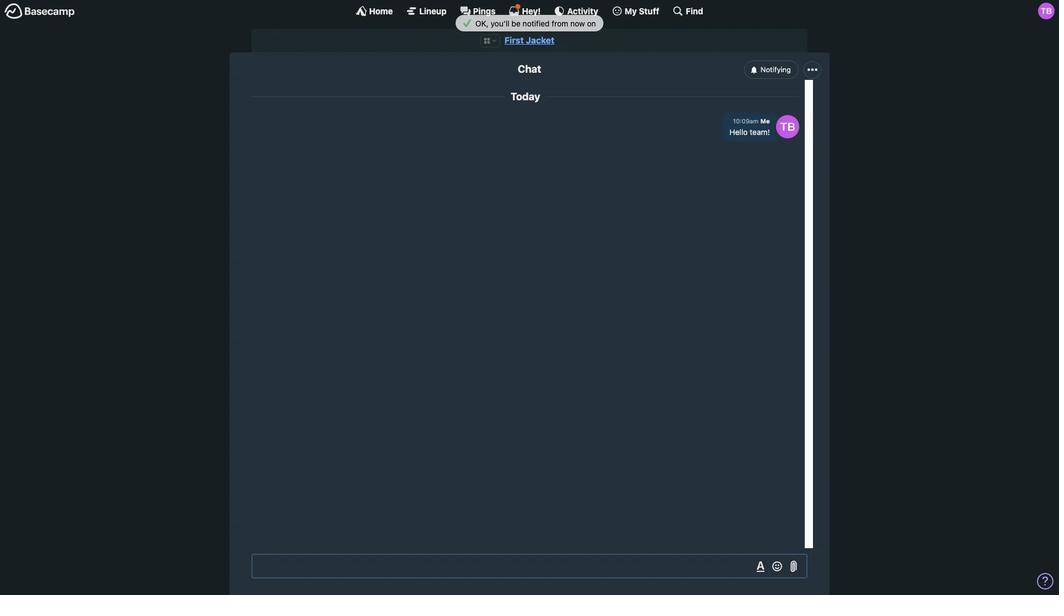 Task type: describe. For each thing, give the bounding box(es) containing it.
hey! button
[[509, 4, 541, 17]]

10:09am
[[733, 118, 758, 125]]

10:09am element
[[733, 118, 758, 125]]

now
[[570, 19, 585, 28]]

main element
[[0, 0, 1059, 22]]

my stuff
[[625, 6, 659, 16]]

team!
[[750, 127, 770, 137]]

first
[[505, 35, 524, 45]]

first jacket link
[[505, 35, 555, 45]]

first jacket
[[505, 35, 555, 45]]

pings button
[[460, 6, 496, 17]]

home link
[[356, 6, 393, 17]]

stuff
[[639, 6, 659, 16]]

1 horizontal spatial tyler black image
[[1038, 3, 1055, 19]]

my
[[625, 6, 637, 16]]

jacket
[[526, 35, 555, 45]]

10:09am hello team!
[[729, 118, 770, 137]]

my stuff button
[[611, 6, 659, 17]]

home
[[369, 6, 393, 16]]

notifying link
[[744, 61, 799, 79]]

be
[[512, 19, 521, 28]]

hello
[[729, 127, 748, 137]]

notified
[[523, 19, 550, 28]]



Task type: locate. For each thing, give the bounding box(es) containing it.
lineup link
[[406, 6, 447, 17]]

you'll
[[491, 19, 509, 28]]

ok,
[[475, 19, 489, 28]]

tyler black image
[[1038, 3, 1055, 19], [776, 115, 799, 138]]

activity
[[567, 6, 598, 16]]

from
[[552, 19, 568, 28]]

today
[[511, 91, 540, 103]]

on
[[587, 19, 596, 28]]

pings
[[473, 6, 496, 16]]

hey!
[[522, 6, 541, 16]]

activity link
[[554, 6, 598, 17]]

find button
[[673, 6, 703, 17]]

ok, you'll be notified from now on
[[473, 19, 596, 28]]

notifying
[[761, 65, 791, 74]]

switch accounts image
[[4, 3, 75, 20]]

1 vertical spatial tyler black image
[[776, 115, 799, 138]]

find
[[686, 6, 703, 16]]

0 horizontal spatial tyler black image
[[776, 115, 799, 138]]

10:09am link
[[733, 118, 758, 125]]

None text field
[[252, 554, 808, 579]]

lineup
[[419, 6, 447, 16]]

0 vertical spatial tyler black image
[[1038, 3, 1055, 19]]

ok, you'll be notified from now on alert
[[0, 15, 1059, 32]]

chat
[[518, 63, 541, 75]]



Task type: vqa. For each thing, say whether or not it's contained in the screenshot.
Ok, You Won'T Be Notified Anymore
no



